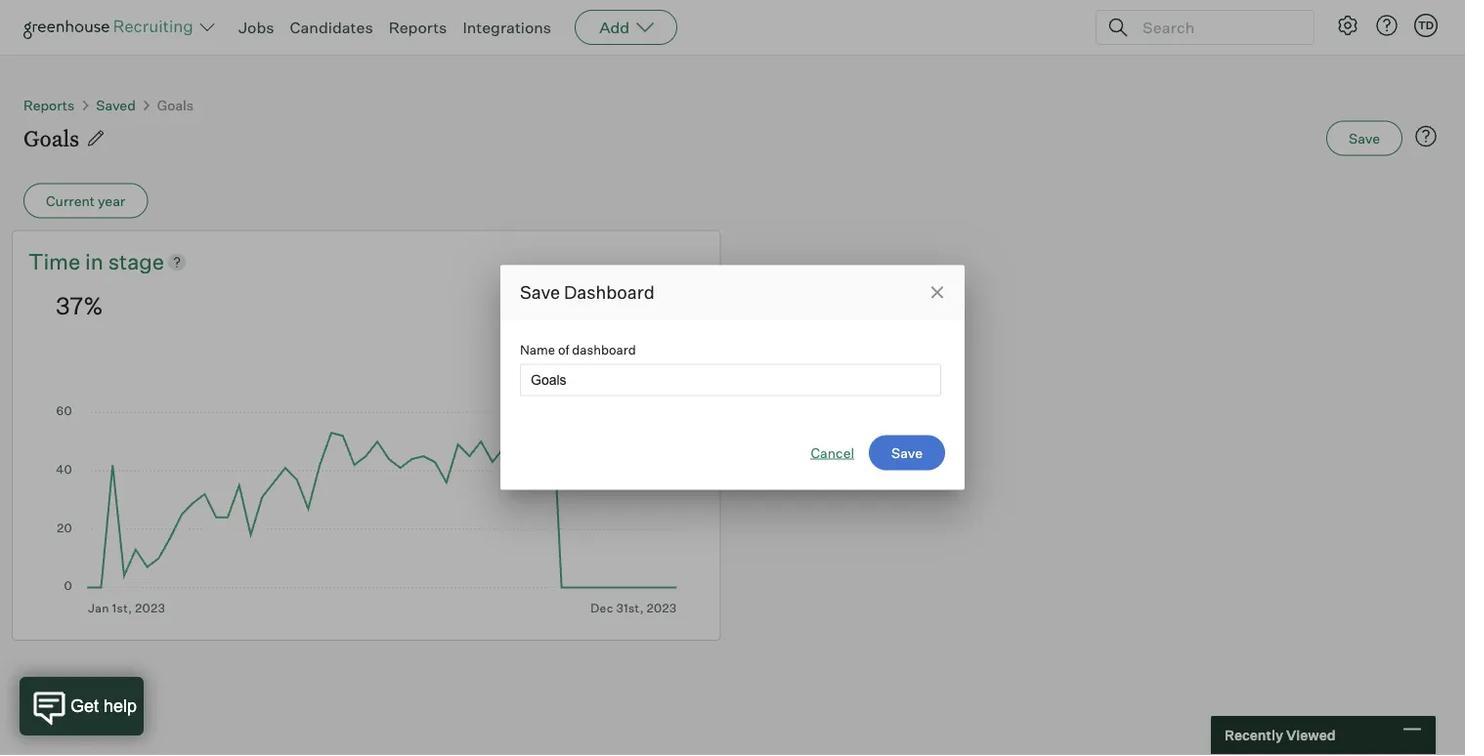 Task type: vqa. For each thing, say whether or not it's contained in the screenshot.
Viewed
yes



Task type: describe. For each thing, give the bounding box(es) containing it.
dashboard
[[564, 281, 655, 303]]

save for save dashboard
[[520, 281, 560, 303]]

candidates
[[290, 18, 373, 37]]

time in
[[28, 248, 108, 275]]

current
[[46, 192, 95, 209]]

0 vertical spatial reports
[[389, 18, 447, 37]]

goals link
[[157, 96, 194, 113]]

add
[[599, 18, 630, 37]]

1 horizontal spatial reports link
[[389, 18, 447, 37]]

save dashboard dialog
[[500, 265, 965, 490]]

viewed
[[1286, 727, 1336, 744]]

of
[[558, 342, 569, 358]]

recently
[[1225, 727, 1283, 744]]

current year
[[46, 192, 125, 209]]

1 horizontal spatial save
[[891, 444, 923, 461]]

jobs link
[[238, 18, 274, 37]]

saved link
[[96, 96, 136, 113]]

none text field inside save dashboard dialog
[[520, 364, 941, 396]]

td
[[1418, 19, 1434, 32]]

Search text field
[[1138, 13, 1296, 42]]

0 horizontal spatial goals
[[23, 124, 79, 152]]

add button
[[575, 10, 678, 45]]

0 vertical spatial save button
[[1326, 121, 1403, 156]]

save dashboard
[[520, 281, 655, 303]]

faq image
[[1414, 125, 1438, 148]]

current year button
[[23, 183, 148, 218]]

0 horizontal spatial reports
[[23, 96, 75, 113]]

recently viewed
[[1225, 727, 1336, 744]]

saved
[[96, 96, 136, 113]]

save for topmost save button
[[1349, 129, 1380, 147]]

cancel
[[811, 444, 854, 461]]

name of dashboard
[[520, 342, 636, 358]]

integrations link
[[463, 18, 551, 37]]



Task type: locate. For each thing, give the bounding box(es) containing it.
time link
[[28, 247, 85, 277]]

0 horizontal spatial reports link
[[23, 96, 75, 113]]

integrations
[[463, 18, 551, 37]]

reports link right candidates
[[389, 18, 447, 37]]

goals
[[157, 96, 194, 113], [23, 124, 79, 152]]

1 horizontal spatial goals
[[157, 96, 194, 113]]

0 vertical spatial reports link
[[389, 18, 447, 37]]

save button
[[1326, 121, 1403, 156], [869, 435, 945, 471]]

goals left edit image
[[23, 124, 79, 152]]

1 vertical spatial save button
[[869, 435, 945, 471]]

in link
[[85, 247, 108, 277]]

save left faq image
[[1349, 129, 1380, 147]]

0 vertical spatial goals
[[157, 96, 194, 113]]

reports right candidates
[[389, 18, 447, 37]]

1 vertical spatial reports
[[23, 96, 75, 113]]

reports link left saved
[[23, 96, 75, 113]]

1 vertical spatial save
[[520, 281, 560, 303]]

td button
[[1414, 14, 1438, 37]]

1 horizontal spatial save button
[[1326, 121, 1403, 156]]

candidates link
[[290, 18, 373, 37]]

time
[[28, 248, 80, 275]]

save right cancel
[[891, 444, 923, 461]]

1 horizontal spatial reports
[[389, 18, 447, 37]]

in
[[85, 248, 104, 275]]

name
[[520, 342, 555, 358]]

save button right cancel link at right
[[869, 435, 945, 471]]

goals right saved link
[[157, 96, 194, 113]]

configure image
[[1336, 14, 1360, 37]]

37%
[[56, 291, 103, 320]]

1 vertical spatial reports link
[[23, 96, 75, 113]]

save
[[1349, 129, 1380, 147], [520, 281, 560, 303], [891, 444, 923, 461]]

save button inside dialog
[[869, 435, 945, 471]]

jobs
[[238, 18, 274, 37]]

edit image
[[86, 129, 106, 148]]

save up name
[[520, 281, 560, 303]]

reports
[[389, 18, 447, 37], [23, 96, 75, 113]]

0 horizontal spatial save button
[[869, 435, 945, 471]]

1 vertical spatial goals
[[23, 124, 79, 152]]

xychart image
[[56, 351, 677, 615]]

2 vertical spatial save
[[891, 444, 923, 461]]

year
[[98, 192, 125, 209]]

dashboard
[[572, 342, 636, 358]]

None text field
[[520, 364, 941, 396]]

reports left saved
[[23, 96, 75, 113]]

0 horizontal spatial save
[[520, 281, 560, 303]]

greenhouse recruiting image
[[23, 16, 199, 39]]

cancel link
[[811, 443, 854, 463]]

2 horizontal spatial save
[[1349, 129, 1380, 147]]

save button left faq image
[[1326, 121, 1403, 156]]

td button
[[1410, 10, 1442, 41]]

0 vertical spatial save
[[1349, 129, 1380, 147]]

stage link
[[108, 247, 164, 277]]

reports link
[[389, 18, 447, 37], [23, 96, 75, 113]]

stage
[[108, 248, 164, 275]]



